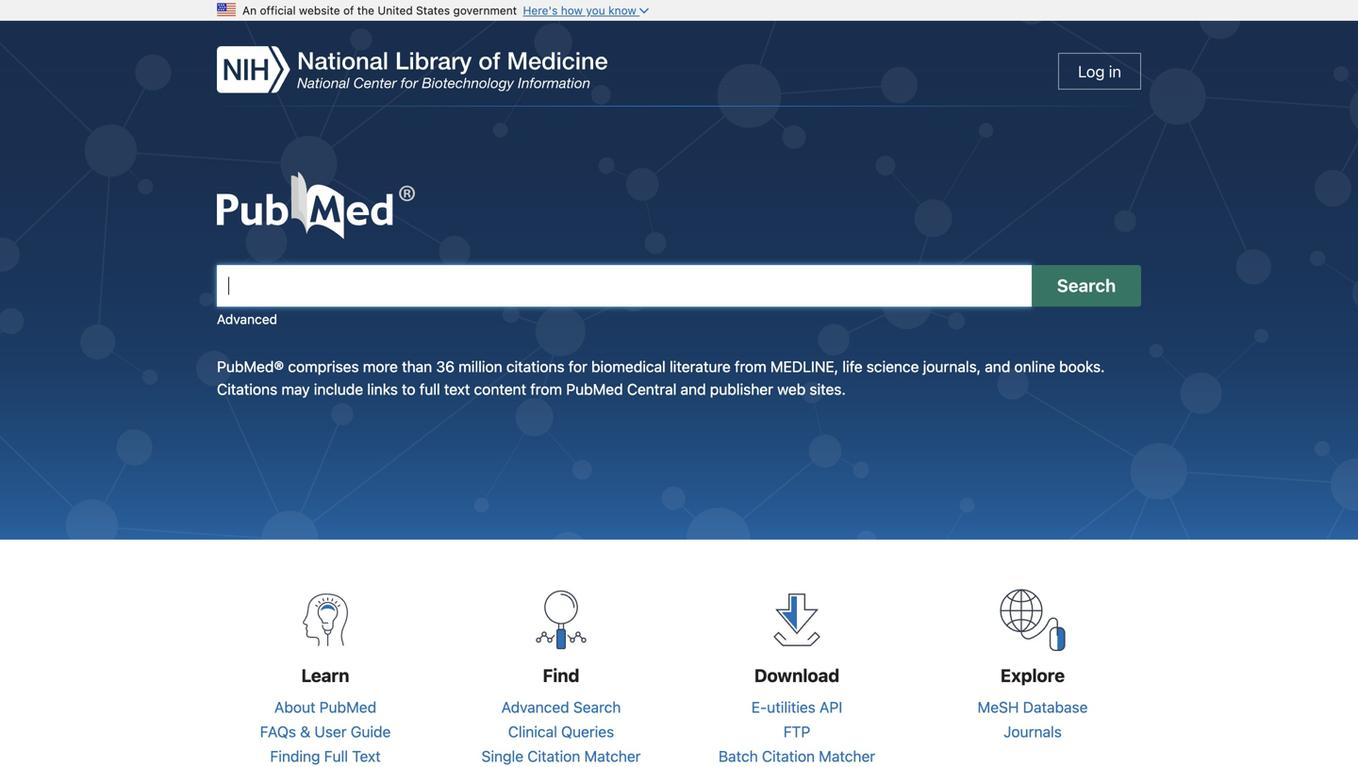 Task type: describe. For each thing, give the bounding box(es) containing it.
log
[[1078, 62, 1105, 81]]

citation for find
[[528, 747, 581, 765]]

here's
[[523, 4, 558, 17]]

learn
[[301, 665, 350, 686]]

e-utilities api link
[[752, 698, 843, 716]]

ftp
[[784, 723, 811, 741]]

an official website of the united states government here's how you know
[[242, 4, 637, 17]]

here's how you know button
[[523, 4, 649, 17]]

for
[[569, 358, 588, 376]]

publisher
[[710, 380, 774, 398]]

citations
[[507, 358, 565, 376]]

united
[[378, 4, 413, 17]]

sites.
[[810, 380, 846, 398]]

api
[[820, 698, 843, 716]]

citation for download
[[762, 747, 815, 765]]

search inside advanced search clinical queries single citation matcher
[[574, 698, 621, 716]]

more
[[363, 358, 398, 376]]

books.
[[1060, 358, 1105, 376]]

about pubmed link
[[274, 698, 377, 716]]

pubmed inside about pubmed faqs & user guide finding full text
[[320, 698, 377, 716]]

pubmed inside pubmed® comprises more than 36 million citations for biomedical literature from medline, life science journals, and online books. citations may include links to full text content from pubmed central and publisher web sites.
[[566, 380, 623, 398]]

Search search field
[[217, 265, 1142, 307]]

none search field containing search
[[198, 153, 1160, 327]]

text
[[444, 380, 470, 398]]

web
[[778, 380, 806, 398]]

full
[[324, 747, 348, 765]]

explore
[[1001, 665, 1065, 686]]

science
[[867, 358, 919, 376]]

central
[[627, 380, 677, 398]]

in
[[1109, 62, 1122, 81]]

of
[[343, 4, 354, 17]]

journals,
[[923, 358, 981, 376]]

user
[[315, 723, 347, 741]]

advanced for advanced
[[217, 311, 277, 327]]

database
[[1023, 698, 1088, 716]]

million
[[459, 358, 503, 376]]

search button
[[1032, 265, 1142, 307]]

comprises
[[288, 358, 359, 376]]

official
[[260, 4, 296, 17]]

citations
[[217, 380, 278, 398]]

u.s. flag image
[[217, 0, 236, 19]]

finding
[[270, 747, 320, 765]]

faqs
[[260, 723, 296, 741]]

full
[[420, 380, 440, 398]]

queries
[[561, 723, 614, 741]]

than
[[402, 358, 432, 376]]

content
[[474, 380, 527, 398]]

batch
[[719, 747, 758, 765]]

the
[[357, 4, 375, 17]]

36
[[436, 358, 455, 376]]



Task type: locate. For each thing, give the bounding box(es) containing it.
0 vertical spatial and
[[985, 358, 1011, 376]]

mesh
[[978, 698, 1019, 716]]

search
[[1057, 275, 1116, 296], [574, 698, 621, 716]]

1 vertical spatial from
[[531, 380, 562, 398]]

1 horizontal spatial matcher
[[819, 747, 876, 765]]

from
[[735, 358, 767, 376], [531, 380, 562, 398]]

None search field
[[198, 153, 1160, 327]]

citation inside e-utilities api ftp batch citation matcher
[[762, 747, 815, 765]]

states
[[416, 4, 450, 17]]

website
[[299, 4, 340, 17]]

and
[[985, 358, 1011, 376], [681, 380, 706, 398]]

advanced
[[217, 311, 277, 327], [502, 698, 570, 716]]

online
[[1015, 358, 1056, 376]]

text
[[352, 747, 381, 765]]

single citation matcher link
[[482, 747, 641, 765]]

0 horizontal spatial and
[[681, 380, 706, 398]]

pubmed® comprises more than 36 million citations for biomedical literature from medline, life science journals, and online books. citations may include links to full text content from pubmed central and publisher web sites.
[[217, 358, 1105, 398]]

know
[[609, 4, 637, 17]]

journals link
[[1004, 723, 1062, 741]]

you
[[586, 4, 605, 17]]

citation down ftp
[[762, 747, 815, 765]]

matcher
[[585, 747, 641, 765], [819, 747, 876, 765]]

matcher down api
[[819, 747, 876, 765]]

download
[[755, 665, 840, 686]]

biomedical
[[592, 358, 666, 376]]

government
[[453, 4, 517, 17]]

pubmed
[[566, 380, 623, 398], [320, 698, 377, 716]]

links
[[367, 380, 398, 398]]

how
[[561, 4, 583, 17]]

literature
[[670, 358, 731, 376]]

0 horizontal spatial advanced
[[217, 311, 277, 327]]

log in link
[[1059, 53, 1142, 90]]

0 horizontal spatial from
[[531, 380, 562, 398]]

0 vertical spatial from
[[735, 358, 767, 376]]

mesh database journals
[[978, 698, 1088, 741]]

2 citation from the left
[[762, 747, 815, 765]]

find
[[543, 665, 580, 686]]

&
[[300, 723, 311, 741]]

1 horizontal spatial and
[[985, 358, 1011, 376]]

nih nlm logo image
[[217, 46, 608, 93]]

from up "publisher"
[[735, 358, 767, 376]]

and down literature
[[681, 380, 706, 398]]

matcher for download
[[819, 747, 876, 765]]

citation inside advanced search clinical queries single citation matcher
[[528, 747, 581, 765]]

matcher inside e-utilities api ftp batch citation matcher
[[819, 747, 876, 765]]

1 matcher from the left
[[585, 747, 641, 765]]

0 horizontal spatial pubmed
[[320, 698, 377, 716]]

utilities
[[767, 698, 816, 716]]

faqs & user guide link
[[260, 723, 391, 741]]

search up books.
[[1057, 275, 1116, 296]]

advanced up pubmed®
[[217, 311, 277, 327]]

1 horizontal spatial search
[[1057, 275, 1116, 296]]

and left online
[[985, 358, 1011, 376]]

advanced search clinical queries single citation matcher
[[482, 698, 641, 765]]

search inside button
[[1057, 275, 1116, 296]]

advanced inside advanced search clinical queries single citation matcher
[[502, 698, 570, 716]]

finding full text link
[[270, 747, 381, 765]]

include
[[314, 380, 363, 398]]

journals
[[1004, 723, 1062, 741]]

pubmed up user on the bottom left of the page
[[320, 698, 377, 716]]

ftp link
[[784, 723, 811, 741]]

0 horizontal spatial matcher
[[585, 747, 641, 765]]

1 horizontal spatial citation
[[762, 747, 815, 765]]

from down citations
[[531, 380, 562, 398]]

mesh database link
[[978, 698, 1088, 716]]

0 vertical spatial pubmed
[[566, 380, 623, 398]]

pubmed down the 'for'
[[566, 380, 623, 398]]

advanced link
[[217, 311, 277, 327]]

pubmed®
[[217, 358, 284, 376]]

1 horizontal spatial pubmed
[[566, 380, 623, 398]]

advanced for advanced search clinical queries single citation matcher
[[502, 698, 570, 716]]

about pubmed faqs & user guide finding full text
[[260, 698, 391, 765]]

e-utilities api ftp batch citation matcher
[[719, 698, 876, 765]]

medline,
[[771, 358, 839, 376]]

search up queries
[[574, 698, 621, 716]]

1 citation from the left
[[528, 747, 581, 765]]

clinical queries link
[[508, 723, 614, 741]]

single
[[482, 747, 524, 765]]

1 vertical spatial pubmed
[[320, 698, 377, 716]]

1 vertical spatial advanced
[[502, 698, 570, 716]]

1 horizontal spatial from
[[735, 358, 767, 376]]

life
[[843, 358, 863, 376]]

matcher down queries
[[585, 747, 641, 765]]

1 vertical spatial and
[[681, 380, 706, 398]]

about
[[274, 698, 316, 716]]

0 vertical spatial advanced
[[217, 311, 277, 327]]

0 horizontal spatial citation
[[528, 747, 581, 765]]

an
[[242, 4, 257, 17]]

0 vertical spatial search
[[1057, 275, 1116, 296]]

clinical
[[508, 723, 557, 741]]

to
[[402, 380, 416, 398]]

guide
[[351, 723, 391, 741]]

may
[[281, 380, 310, 398]]

0 horizontal spatial search
[[574, 698, 621, 716]]

advanced search link
[[502, 698, 621, 716]]

citation down 'clinical queries' link
[[528, 747, 581, 765]]

citation
[[528, 747, 581, 765], [762, 747, 815, 765]]

Search: search field
[[217, 265, 1032, 307]]

advanced up clinical
[[502, 698, 570, 716]]

e-
[[752, 698, 767, 716]]

batch citation matcher link
[[719, 747, 876, 765]]

matcher inside advanced search clinical queries single citation matcher
[[585, 747, 641, 765]]

1 horizontal spatial advanced
[[502, 698, 570, 716]]

log in
[[1078, 62, 1122, 81]]

1 vertical spatial search
[[574, 698, 621, 716]]

2 matcher from the left
[[819, 747, 876, 765]]

matcher for find
[[585, 747, 641, 765]]

pubmed logo image
[[217, 172, 415, 239]]



Task type: vqa. For each thing, say whether or not it's contained in the screenshot.
the Log
yes



